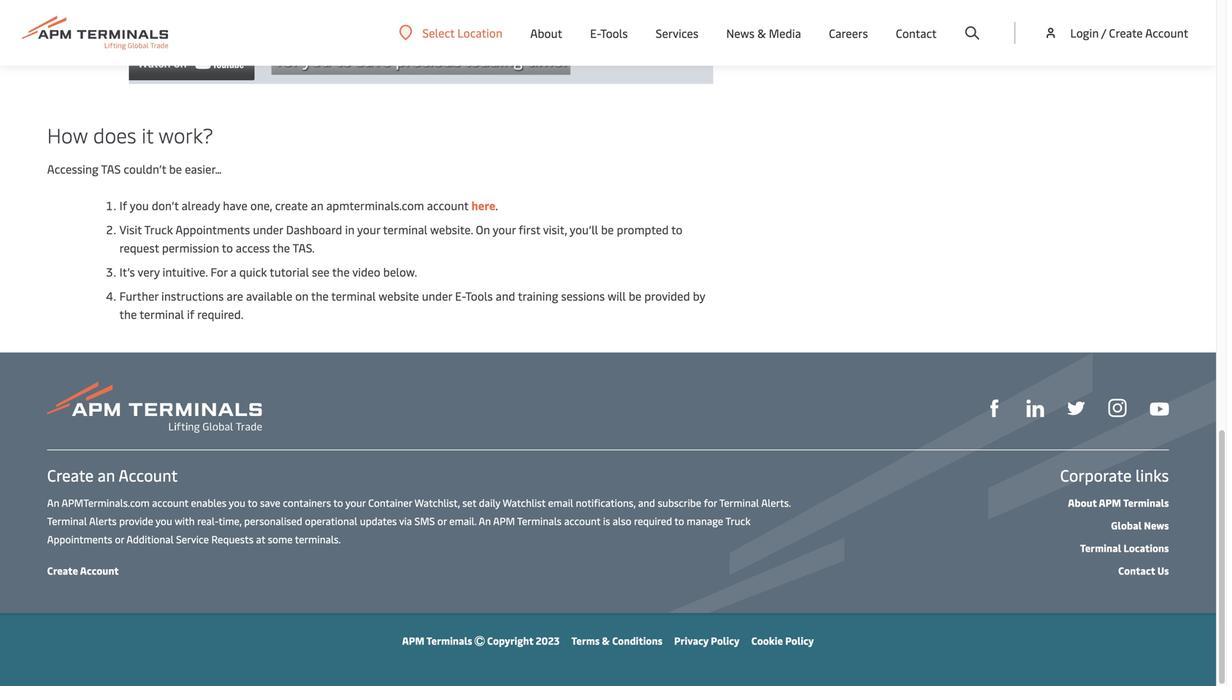 Task type: describe. For each thing, give the bounding box(es) containing it.
conditions
[[612, 634, 663, 648]]

set
[[463, 496, 477, 510]]

tools inside further instructions are available on the terminal website under e-tools and training sessions will be provided by the terminal if required.
[[466, 288, 493, 304]]

operational
[[305, 514, 358, 528]]

website
[[379, 288, 419, 304]]

with
[[175, 514, 195, 528]]

apm terminals ⓒ copyright 2023
[[402, 634, 560, 648]]

visit truck appointments under dashboard in your terminal website. on your first visit, you'll be prompted to request permission to access the tas.
[[119, 222, 683, 256]]

0 horizontal spatial terminals
[[427, 634, 473, 648]]

under inside further instructions are available on the terminal website under e-tools and training sessions will be provided by the terminal if required.
[[422, 288, 452, 304]]

truck inside visit truck appointments under dashboard in your terminal website. on your first visit, you'll be prompted to request permission to access the tas.
[[144, 222, 173, 237]]

email
[[548, 496, 574, 510]]

sms
[[415, 514, 435, 528]]

does
[[93, 121, 136, 149]]

e- inside dropdown button
[[590, 25, 601, 41]]

on
[[295, 288, 309, 304]]

container
[[368, 496, 412, 510]]

first
[[519, 222, 541, 237]]

twitter image
[[1068, 400, 1086, 418]]

0 vertical spatial terminals
[[1124, 496, 1170, 510]]

cookie policy link
[[752, 634, 814, 648]]

for
[[704, 496, 717, 510]]

don't
[[152, 198, 179, 213]]

copyright
[[487, 634, 534, 648]]

access
[[236, 240, 270, 256]]

you tube link
[[1151, 399, 1170, 417]]

if
[[119, 198, 127, 213]]

linkedin__x28_alt_x29__3_ link
[[1027, 398, 1045, 418]]

email.
[[450, 514, 477, 528]]

video
[[352, 264, 381, 280]]

subscribe
[[658, 496, 702, 510]]

create an account
[[47, 465, 178, 486]]

it
[[142, 121, 154, 149]]

some
[[268, 533, 293, 547]]

2 vertical spatial account
[[80, 564, 119, 578]]

service
[[176, 533, 209, 547]]

privacy policy
[[674, 634, 740, 648]]

1 vertical spatial terminal
[[331, 288, 376, 304]]

be inside visit truck appointments under dashboard in your terminal website. on your first visit, you'll be prompted to request permission to access the tas.
[[601, 222, 614, 237]]

terminals inside an apmterminals.com account enables you to save containers to your container watchlist, set daily watchlist email notifications, and subscribe for terminal alerts. terminal alerts provide you with real-time, personalised operational updates via sms or email. an apm terminals account is also required to manage truck appointments or additional service requests at some terminals.
[[517, 514, 562, 528]]

0 horizontal spatial or
[[115, 533, 124, 547]]

the down further
[[119, 307, 137, 322]]

0 vertical spatial create
[[1109, 25, 1143, 41]]

create
[[275, 198, 308, 213]]

quick
[[239, 264, 267, 280]]

about apm terminals
[[1068, 496, 1170, 510]]

facebook image
[[986, 400, 1004, 418]]

policy for privacy policy
[[711, 634, 740, 648]]

tools inside dropdown button
[[601, 25, 628, 41]]

1 vertical spatial account
[[119, 465, 178, 486]]

personalised
[[244, 514, 303, 528]]

required
[[634, 514, 672, 528]]

visit,
[[543, 222, 567, 237]]

the right on
[[311, 288, 329, 304]]

additional
[[126, 533, 174, 547]]

training
[[518, 288, 559, 304]]

updates
[[360, 514, 397, 528]]

1 vertical spatial account
[[152, 496, 189, 510]]

about apm terminals link
[[1068, 496, 1170, 510]]

0 vertical spatial terminal
[[720, 496, 759, 510]]

to down subscribe
[[675, 514, 685, 528]]

2 horizontal spatial you
[[229, 496, 246, 510]]

visit
[[119, 222, 142, 237]]

0 horizontal spatial you
[[130, 198, 149, 213]]

accessing tas couldn't be easier…
[[47, 161, 222, 177]]

your right in
[[357, 222, 380, 237]]

create for create an account
[[47, 465, 94, 486]]

ⓒ
[[475, 634, 485, 648]]

2 vertical spatial account
[[564, 514, 601, 528]]

login
[[1071, 25, 1099, 41]]

2 horizontal spatial terminal
[[1081, 541, 1122, 555]]

provided
[[645, 288, 690, 304]]

you'll
[[570, 222, 598, 237]]

& for terms
[[602, 634, 610, 648]]

instructions
[[161, 288, 224, 304]]

watchlist
[[503, 496, 546, 510]]

available
[[246, 288, 293, 304]]

tas.
[[293, 240, 315, 256]]

cookie policy
[[752, 634, 814, 648]]

a
[[231, 264, 237, 280]]

below.
[[383, 264, 417, 280]]

requests
[[211, 533, 254, 547]]

1 vertical spatial news
[[1145, 519, 1170, 533]]

youtube image
[[1151, 403, 1170, 416]]

global news
[[1112, 519, 1170, 533]]

truck inside an apmterminals.com account enables you to save containers to your container watchlist, set daily watchlist email notifications, and subscribe for terminal alerts. terminal alerts provide you with real-time, personalised operational updates via sms or email. an apm terminals account is also required to manage truck appointments or additional service requests at some terminals.
[[726, 514, 751, 528]]

at
[[256, 533, 265, 547]]

careers
[[829, 25, 868, 41]]

sessions
[[561, 288, 605, 304]]

privacy policy link
[[674, 634, 740, 648]]

it's very intuitive. for a quick tutorial see the video below.
[[119, 264, 417, 280]]

will
[[608, 288, 626, 304]]

about for about apm terminals
[[1068, 496, 1097, 510]]

very
[[138, 264, 160, 280]]

linkedin image
[[1027, 400, 1045, 418]]

2 vertical spatial terminal
[[140, 307, 184, 322]]

select location button
[[399, 25, 503, 41]]

apmterminals.com
[[62, 496, 150, 510]]

to up a
[[222, 240, 233, 256]]

an apmterminals.com account enables you to save containers to your container watchlist, set daily watchlist email notifications, and subscribe for terminal alerts. terminal alerts provide you with real-time, personalised operational updates via sms or email. an apm terminals account is also required to manage truck appointments or additional service requests at some terminals.
[[47, 496, 791, 547]]

website.
[[430, 222, 473, 237]]

login / create account
[[1071, 25, 1189, 41]]

terminal inside visit truck appointments under dashboard in your terminal website. on your first visit, you'll be prompted to request permission to access the tas.
[[383, 222, 428, 237]]

0 vertical spatial account
[[427, 198, 469, 213]]

further
[[119, 288, 159, 304]]

news inside popup button
[[727, 25, 755, 41]]

appointments inside visit truck appointments under dashboard in your terminal website. on your first visit, you'll be prompted to request permission to access the tas.
[[176, 222, 250, 237]]

global
[[1112, 519, 1142, 533]]

0 vertical spatial account
[[1146, 25, 1189, 41]]

contact button
[[896, 0, 937, 66]]

and inside an apmterminals.com account enables you to save containers to your container watchlist, set daily watchlist email notifications, and subscribe for terminal alerts. terminal alerts provide you with real-time, personalised operational updates via sms or email. an apm terminals account is also required to manage truck appointments or additional service requests at some terminals.
[[638, 496, 656, 510]]

0 vertical spatial be
[[169, 161, 182, 177]]

also
[[613, 514, 632, 528]]

provide
[[119, 514, 153, 528]]

manage
[[687, 514, 724, 528]]

instagram link
[[1109, 398, 1127, 418]]

2 vertical spatial you
[[156, 514, 172, 528]]

e- inside further instructions are available on the terminal website under e-tools and training sessions will be provided by the terminal if required.
[[455, 288, 466, 304]]



Task type: vqa. For each thing, say whether or not it's contained in the screenshot.
the right Trace
no



Task type: locate. For each thing, give the bounding box(es) containing it.
1 vertical spatial &
[[602, 634, 610, 648]]

to right the prompted at the right of the page
[[672, 222, 683, 237]]

containers
[[283, 496, 331, 510]]

terminals.
[[295, 533, 341, 547]]

1 horizontal spatial be
[[601, 222, 614, 237]]

0 horizontal spatial and
[[496, 288, 515, 304]]

about button
[[531, 0, 563, 66]]

appointments
[[176, 222, 250, 237], [47, 533, 112, 547]]

shape link
[[986, 398, 1004, 418]]

terminal left if
[[140, 307, 184, 322]]

1 horizontal spatial and
[[638, 496, 656, 510]]

tutorial
[[270, 264, 309, 280]]

it's
[[119, 264, 135, 280]]

are
[[227, 288, 243, 304]]

or down alerts
[[115, 533, 124, 547]]

work?
[[159, 121, 213, 149]]

alerts
[[89, 514, 117, 528]]

about
[[531, 25, 563, 41], [1068, 496, 1097, 510]]

1 horizontal spatial about
[[1068, 496, 1097, 510]]

0 horizontal spatial about
[[531, 25, 563, 41]]

under right website
[[422, 288, 452, 304]]

truck right manage
[[726, 514, 751, 528]]

truck down the don't
[[144, 222, 173, 237]]

if
[[187, 307, 194, 322]]

0 horizontal spatial e-
[[455, 288, 466, 304]]

prompted
[[617, 222, 669, 237]]

0 vertical spatial appointments
[[176, 222, 250, 237]]

appointments inside an apmterminals.com account enables you to save containers to your container watchlist, set daily watchlist email notifications, and subscribe for terminal alerts. terminal alerts provide you with real-time, personalised operational updates via sms or email. an apm terminals account is also required to manage truck appointments or additional service requests at some terminals.
[[47, 533, 112, 547]]

notifications,
[[576, 496, 636, 510]]

permission
[[162, 240, 219, 256]]

1 vertical spatial appointments
[[47, 533, 112, 547]]

or
[[438, 514, 447, 528], [115, 533, 124, 547]]

terminals up global news
[[1124, 496, 1170, 510]]

1 vertical spatial contact
[[1119, 564, 1156, 578]]

about for about
[[531, 25, 563, 41]]

tools
[[601, 25, 628, 41], [466, 288, 493, 304]]

0 horizontal spatial appointments
[[47, 533, 112, 547]]

2 policy from the left
[[786, 634, 814, 648]]

on
[[476, 222, 490, 237]]

and left the training
[[496, 288, 515, 304]]

2 horizontal spatial account
[[564, 514, 601, 528]]

you right if
[[130, 198, 149, 213]]

apmt footer logo image
[[47, 382, 262, 433]]

create account link
[[47, 564, 119, 578]]

account
[[427, 198, 469, 213], [152, 496, 189, 510], [564, 514, 601, 528]]

if you don't already have one, create an apmterminals.com account here .
[[119, 198, 498, 213]]

contact
[[896, 25, 937, 41], [1119, 564, 1156, 578]]

/
[[1102, 25, 1107, 41]]

privacy
[[674, 634, 709, 648]]

select
[[423, 25, 455, 41]]

one,
[[250, 198, 272, 213]]

be left easier…
[[169, 161, 182, 177]]

terminals down watchlist
[[517, 514, 562, 528]]

1 vertical spatial apm
[[493, 514, 515, 528]]

1 vertical spatial tools
[[466, 288, 493, 304]]

contact right careers popup button
[[896, 25, 937, 41]]

1 horizontal spatial news
[[1145, 519, 1170, 533]]

news
[[727, 25, 755, 41], [1145, 519, 1170, 533]]

terminal down the global
[[1081, 541, 1122, 555]]

create for create account
[[47, 564, 78, 578]]

1 horizontal spatial e-
[[590, 25, 601, 41]]

contact us link
[[1119, 564, 1170, 578]]

2 vertical spatial terminals
[[427, 634, 473, 648]]

0 vertical spatial about
[[531, 25, 563, 41]]

1 horizontal spatial appointments
[[176, 222, 250, 237]]

0 vertical spatial apm
[[1099, 496, 1122, 510]]

terms & conditions link
[[572, 634, 663, 648]]

1 horizontal spatial &
[[758, 25, 766, 41]]

1 horizontal spatial terminals
[[517, 514, 562, 528]]

2 vertical spatial be
[[629, 288, 642, 304]]

1 horizontal spatial tools
[[601, 25, 628, 41]]

truck
[[144, 222, 173, 237], [726, 514, 751, 528]]

terminal left alerts
[[47, 514, 87, 528]]

us
[[1158, 564, 1170, 578]]

0 horizontal spatial account
[[152, 496, 189, 510]]

1 vertical spatial an
[[479, 514, 491, 528]]

2 horizontal spatial terminals
[[1124, 496, 1170, 510]]

policy right privacy
[[711, 634, 740, 648]]

2 horizontal spatial terminal
[[383, 222, 428, 237]]

1 horizontal spatial contact
[[1119, 564, 1156, 578]]

an down daily
[[479, 514, 491, 528]]

instagram image
[[1109, 399, 1127, 418]]

& inside popup button
[[758, 25, 766, 41]]

1 horizontal spatial or
[[438, 514, 447, 528]]

create
[[1109, 25, 1143, 41], [47, 465, 94, 486], [47, 564, 78, 578]]

1 vertical spatial or
[[115, 533, 124, 547]]

location
[[458, 25, 503, 41]]

apmterminals.com
[[326, 198, 424, 213]]

1 vertical spatial under
[[422, 288, 452, 304]]

an
[[47, 496, 59, 510], [479, 514, 491, 528]]

about left the e-tools dropdown button
[[531, 25, 563, 41]]

1 horizontal spatial terminal
[[331, 288, 376, 304]]

contact down locations
[[1119, 564, 1156, 578]]

be
[[169, 161, 182, 177], [601, 222, 614, 237], [629, 288, 642, 304]]

watchlist,
[[415, 496, 460, 510]]

0 horizontal spatial apm
[[402, 634, 425, 648]]

1 horizontal spatial policy
[[786, 634, 814, 648]]

0 vertical spatial and
[[496, 288, 515, 304]]

1 policy from the left
[[711, 634, 740, 648]]

select location
[[423, 25, 503, 41]]

apm down daily
[[493, 514, 515, 528]]

contact for contact us
[[1119, 564, 1156, 578]]

1 vertical spatial about
[[1068, 496, 1097, 510]]

global news link
[[1112, 519, 1170, 533]]

1 vertical spatial truck
[[726, 514, 751, 528]]

0 horizontal spatial news
[[727, 25, 755, 41]]

contact for contact
[[896, 25, 937, 41]]

corporate
[[1061, 465, 1132, 486]]

in
[[345, 222, 355, 237]]

terminal down apmterminals.com
[[383, 222, 428, 237]]

0 vertical spatial or
[[438, 514, 447, 528]]

2 vertical spatial apm
[[402, 634, 425, 648]]

see
[[312, 264, 330, 280]]

2 vertical spatial terminal
[[1081, 541, 1122, 555]]

or right sms at the left bottom of page
[[438, 514, 447, 528]]

0 horizontal spatial be
[[169, 161, 182, 177]]

account up website.
[[427, 198, 469, 213]]

your up updates
[[346, 496, 366, 510]]

0 horizontal spatial truck
[[144, 222, 173, 237]]

0 vertical spatial tools
[[601, 25, 628, 41]]

news up locations
[[1145, 519, 1170, 533]]

0 horizontal spatial terminal
[[140, 307, 184, 322]]

2023
[[536, 634, 560, 648]]

0 vertical spatial you
[[130, 198, 149, 213]]

appointments down the already
[[176, 222, 250, 237]]

terminal right for
[[720, 496, 759, 510]]

0 vertical spatial truck
[[144, 222, 173, 237]]

0 horizontal spatial terminal
[[47, 514, 87, 528]]

0 horizontal spatial under
[[253, 222, 283, 237]]

0 vertical spatial an
[[311, 198, 324, 213]]

be inside further instructions are available on the terminal website under e-tools and training sessions will be provided by the terminal if required.
[[629, 288, 642, 304]]

1 horizontal spatial under
[[422, 288, 452, 304]]

the left tas.
[[273, 240, 290, 256]]

to up operational
[[334, 496, 343, 510]]

have
[[223, 198, 248, 213]]

you up time,
[[229, 496, 246, 510]]

under inside visit truck appointments under dashboard in your terminal website. on your first visit, you'll be prompted to request permission to access the tas.
[[253, 222, 283, 237]]

0 vertical spatial under
[[253, 222, 283, 237]]

and up required
[[638, 496, 656, 510]]

policy for cookie policy
[[786, 634, 814, 648]]

0 vertical spatial an
[[47, 496, 59, 510]]

easier…
[[185, 161, 222, 177]]

0 vertical spatial terminal
[[383, 222, 428, 237]]

account up provide
[[119, 465, 178, 486]]

1 vertical spatial create
[[47, 465, 94, 486]]

further instructions are available on the terminal website under e-tools and training sessions will be provided by the terminal if required.
[[119, 288, 706, 322]]

& for news
[[758, 25, 766, 41]]

apm left ⓒ
[[402, 634, 425, 648]]

appointments down alerts
[[47, 533, 112, 547]]

intuitive.
[[163, 264, 208, 280]]

0 horizontal spatial tools
[[466, 288, 493, 304]]

terminal down video
[[331, 288, 376, 304]]

be right will
[[629, 288, 642, 304]]

2 horizontal spatial be
[[629, 288, 642, 304]]

required.
[[197, 307, 244, 322]]

& right terms at left
[[602, 634, 610, 648]]

corporate links
[[1061, 465, 1170, 486]]

the right see
[[332, 264, 350, 280]]

1 vertical spatial and
[[638, 496, 656, 510]]

1 vertical spatial terminals
[[517, 514, 562, 528]]

policy
[[711, 634, 740, 648], [786, 634, 814, 648]]

& left media
[[758, 25, 766, 41]]

account left is
[[564, 514, 601, 528]]

1 horizontal spatial apm
[[493, 514, 515, 528]]

under up the access
[[253, 222, 283, 237]]

1 vertical spatial be
[[601, 222, 614, 237]]

an
[[311, 198, 324, 213], [98, 465, 115, 486]]

login / create account link
[[1044, 0, 1189, 66]]

1 vertical spatial you
[[229, 496, 246, 510]]

your
[[357, 222, 380, 237], [493, 222, 516, 237], [346, 496, 366, 510]]

and
[[496, 288, 515, 304], [638, 496, 656, 510]]

1 vertical spatial terminal
[[47, 514, 87, 528]]

an up the dashboard
[[311, 198, 324, 213]]

1 horizontal spatial account
[[427, 198, 469, 213]]

the inside visit truck appointments under dashboard in your terminal website. on your first visit, you'll be prompted to request permission to access the tas.
[[273, 240, 290, 256]]

fill 44 link
[[1068, 398, 1086, 418]]

account up with at the bottom left of page
[[152, 496, 189, 510]]

news & media button
[[727, 0, 802, 66]]

0 horizontal spatial policy
[[711, 634, 740, 648]]

cookie
[[752, 634, 783, 648]]

e-tools button
[[590, 0, 628, 66]]

0 vertical spatial contact
[[896, 25, 937, 41]]

terms
[[572, 634, 600, 648]]

1 horizontal spatial terminal
[[720, 496, 759, 510]]

contact us
[[1119, 564, 1170, 578]]

e- right website
[[455, 288, 466, 304]]

an left apmterminals.com
[[47, 496, 59, 510]]

for
[[211, 264, 228, 280]]

0 horizontal spatial contact
[[896, 25, 937, 41]]

create account
[[47, 564, 119, 578]]

0 vertical spatial e-
[[590, 25, 601, 41]]

0 vertical spatial &
[[758, 25, 766, 41]]

your inside an apmterminals.com account enables you to save containers to your container watchlist, set daily watchlist email notifications, and subscribe for terminal alerts. terminal alerts provide you with real-time, personalised operational updates via sms or email. an apm terminals account is also required to manage truck appointments or additional service requests at some terminals.
[[346, 496, 366, 510]]

apm inside an apmterminals.com account enables you to save containers to your container watchlist, set daily watchlist email notifications, and subscribe for terminal alerts. terminal alerts provide you with real-time, personalised operational updates via sms or email. an apm terminals account is also required to manage truck appointments or additional service requests at some terminals.
[[493, 514, 515, 528]]

0 horizontal spatial &
[[602, 634, 610, 648]]

0 vertical spatial news
[[727, 25, 755, 41]]

1 horizontal spatial an
[[311, 198, 324, 213]]

apm
[[1099, 496, 1122, 510], [493, 514, 515, 528], [402, 634, 425, 648]]

2 horizontal spatial apm
[[1099, 496, 1122, 510]]

media
[[769, 25, 802, 41]]

be right you'll
[[601, 222, 614, 237]]

apm up the global
[[1099, 496, 1122, 510]]

here link
[[472, 198, 496, 213]]

how
[[47, 121, 88, 149]]

0 horizontal spatial an
[[98, 465, 115, 486]]

1 horizontal spatial truck
[[726, 514, 751, 528]]

news left media
[[727, 25, 755, 41]]

1 horizontal spatial you
[[156, 514, 172, 528]]

&
[[758, 25, 766, 41], [602, 634, 610, 648]]

save
[[260, 496, 280, 510]]

1 vertical spatial an
[[98, 465, 115, 486]]

tools left the training
[[466, 288, 493, 304]]

you left with at the bottom left of page
[[156, 514, 172, 528]]

tools left services popup button
[[601, 25, 628, 41]]

and inside further instructions are available on the terminal website under e-tools and training sessions will be provided by the terminal if required.
[[496, 288, 515, 304]]

terminal locations link
[[1081, 541, 1170, 555]]

account right /
[[1146, 25, 1189, 41]]

about down corporate
[[1068, 496, 1097, 510]]

couldn't
[[124, 161, 166, 177]]

to left save
[[248, 496, 258, 510]]

0 horizontal spatial an
[[47, 496, 59, 510]]

e- right about dropdown button
[[590, 25, 601, 41]]

your right on
[[493, 222, 516, 237]]

links
[[1136, 465, 1170, 486]]

by
[[693, 288, 706, 304]]

request
[[119, 240, 159, 256]]

daily
[[479, 496, 501, 510]]

account down alerts
[[80, 564, 119, 578]]

terminals left ⓒ
[[427, 634, 473, 648]]

services
[[656, 25, 699, 41]]

an up apmterminals.com
[[98, 465, 115, 486]]

1 horizontal spatial an
[[479, 514, 491, 528]]

policy right cookie
[[786, 634, 814, 648]]

2 vertical spatial create
[[47, 564, 78, 578]]



